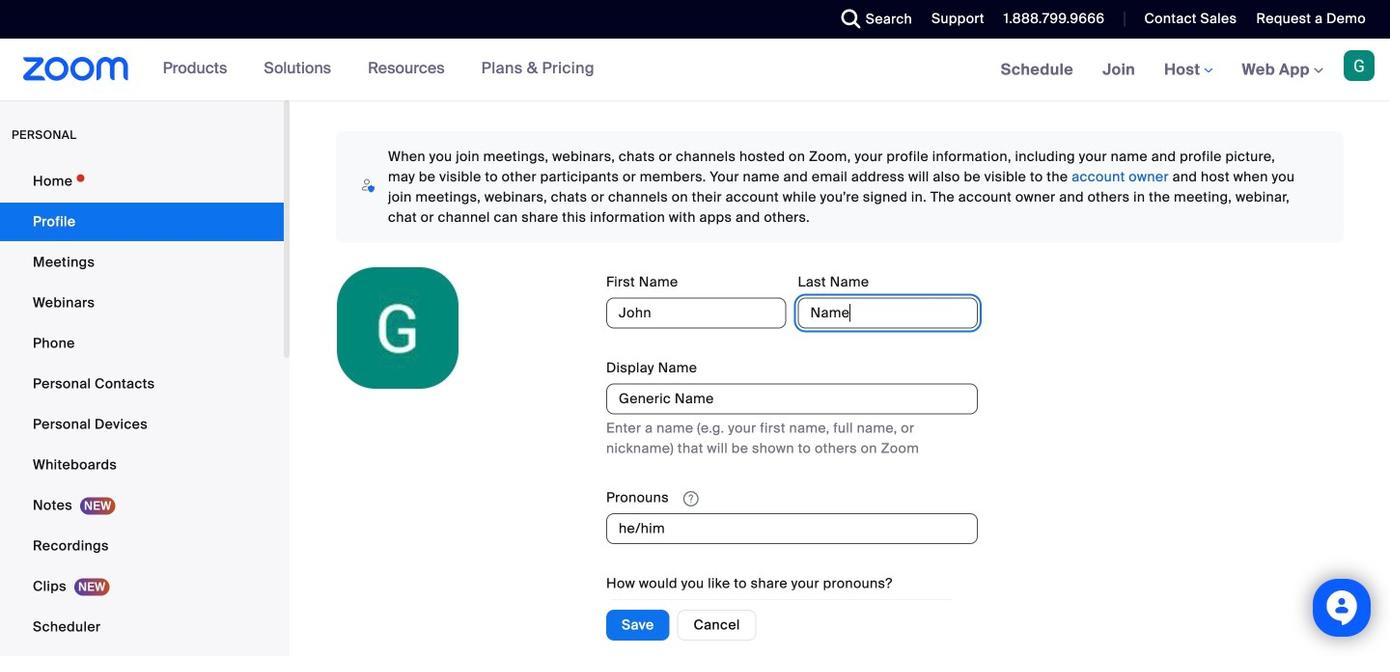 Task type: vqa. For each thing, say whether or not it's contained in the screenshot.
tab
no



Task type: locate. For each thing, give the bounding box(es) containing it.
Pronouns text field
[[606, 514, 978, 545]]

personal menu menu
[[0, 162, 284, 656]]

profile picture image
[[1344, 50, 1375, 81]]

banner
[[0, 39, 1390, 102]]

None text field
[[606, 384, 978, 415]]

product information navigation
[[148, 39, 609, 100]]

user photo image
[[337, 267, 459, 389]]



Task type: describe. For each thing, give the bounding box(es) containing it.
Last Name text field
[[798, 298, 978, 329]]

meetings navigation
[[986, 39, 1390, 102]]

First Name text field
[[606, 298, 786, 329]]

zoom logo image
[[23, 57, 129, 81]]

learn more about pronouns image
[[677, 490, 704, 508]]



